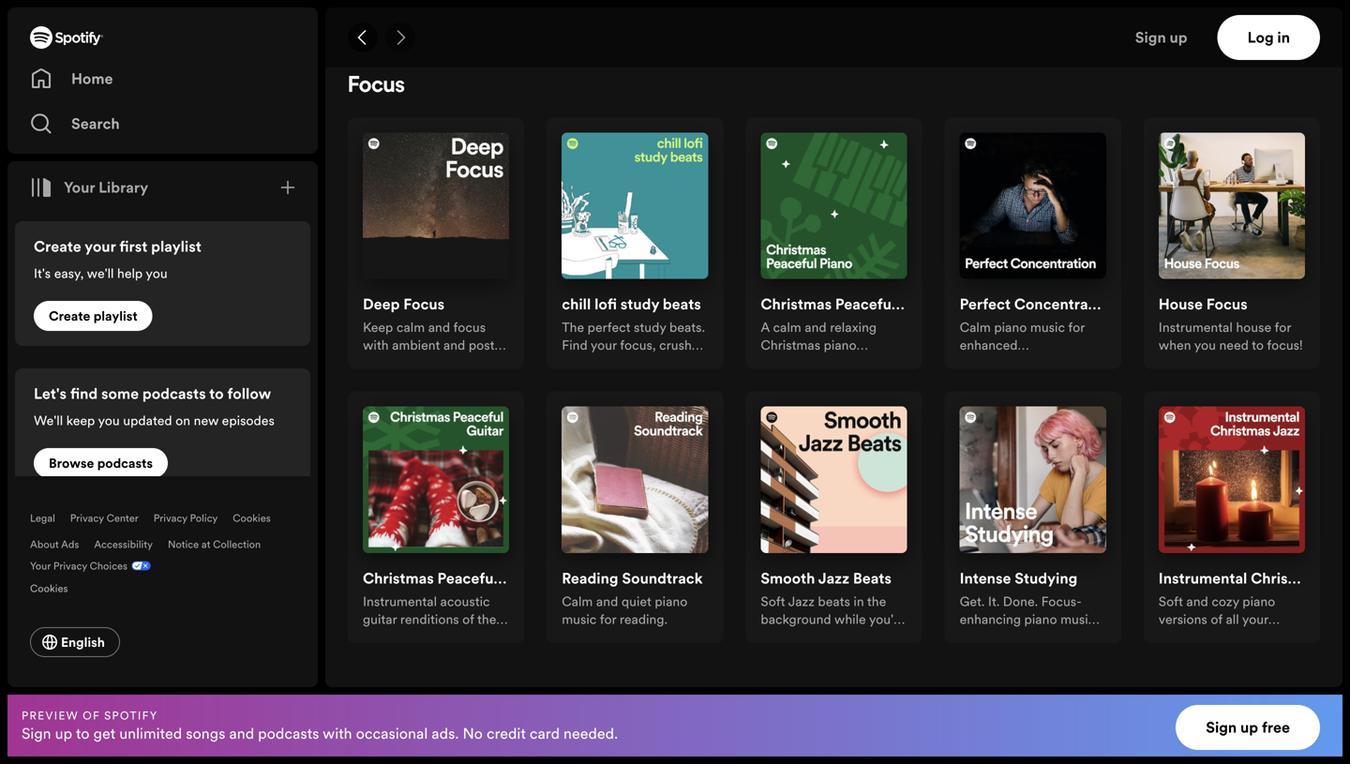 Task type: locate. For each thing, give the bounding box(es) containing it.
cookies link
[[233, 511, 271, 525], [30, 577, 83, 598]]

0 vertical spatial to
[[1252, 337, 1265, 354]]

ambient
[[392, 337, 440, 354]]

credit
[[487, 724, 526, 744]]

concentration.
[[960, 354, 1046, 372]]

search link
[[30, 105, 296, 143]]

you're
[[869, 611, 906, 628]]

0 horizontal spatial cookies link
[[30, 577, 83, 598]]

0 horizontal spatial peaceful
[[438, 568, 498, 589]]

some
[[101, 384, 139, 404]]

1 horizontal spatial cookies link
[[233, 511, 271, 525]]

create for playlist
[[49, 307, 90, 325]]

beats up beats.
[[663, 294, 702, 315]]

log
[[1248, 27, 1275, 48]]

in left the
[[854, 593, 865, 611]]

study left beats.
[[634, 319, 667, 337]]

browse
[[49, 455, 94, 472]]

focus up calm
[[404, 294, 445, 315]]

intense
[[960, 568, 1012, 589]]

0 horizontal spatial you
[[98, 412, 120, 430]]

create down easy,
[[49, 307, 90, 325]]

1 horizontal spatial sign
[[1136, 27, 1167, 48]]

up inside preview of spotify sign up to get unlimited songs and podcasts with occasional ads. no credit card needed.
[[55, 724, 72, 744]]

legal link
[[30, 511, 55, 525]]

focus for house focus
[[1207, 294, 1248, 315]]

1 vertical spatial instrumental
[[1159, 568, 1248, 589]]

0 vertical spatial cookies
[[233, 511, 271, 525]]

get
[[93, 724, 116, 744]]

cookies link down your privacy choices button
[[30, 577, 83, 598]]

your inside create your first playlist it's easy, we'll help you
[[85, 236, 116, 257]]

about ads link
[[30, 538, 79, 552]]

podcasts
[[142, 384, 206, 404], [97, 455, 153, 472], [258, 724, 319, 744]]

1 horizontal spatial peaceful
[[836, 294, 896, 315]]

lofi
[[595, 294, 617, 315]]

0 horizontal spatial piano
[[655, 593, 688, 611]]

0 vertical spatial peaceful
[[836, 294, 896, 315]]

create inside button
[[49, 307, 90, 325]]

0 horizontal spatial your
[[85, 236, 116, 257]]

productivity.
[[592, 354, 666, 372]]

1 horizontal spatial beats
[[818, 593, 851, 611]]

2 vertical spatial to
[[76, 724, 90, 744]]

english
[[61, 634, 105, 652]]

0 vertical spatial study
[[621, 294, 660, 315]]

music
[[1031, 319, 1066, 337], [562, 611, 597, 628]]

perfect concentration calm piano music for enhanced concentration.
[[960, 294, 1116, 372]]

1 horizontal spatial cookies
[[233, 511, 271, 525]]

jazz
[[819, 568, 850, 589], [1326, 568, 1351, 589], [789, 593, 815, 611]]

instrumental
[[1159, 319, 1233, 337], [1159, 568, 1248, 589]]

music down reading
[[562, 611, 597, 628]]

you inside "let's find some podcasts to follow we'll keep you updated on new episodes"
[[98, 412, 120, 430]]

0 horizontal spatial christmas
[[363, 568, 434, 589]]

privacy up ads
[[70, 511, 104, 525]]

peaceful left guitar
[[438, 568, 498, 589]]

to up new
[[209, 384, 224, 404]]

peaceful for guitar
[[438, 568, 498, 589]]

0 horizontal spatial your
[[30, 559, 51, 573]]

0 vertical spatial with
[[363, 337, 389, 354]]

0 horizontal spatial music
[[562, 611, 597, 628]]

1 vertical spatial with
[[323, 724, 352, 744]]

intense studying
[[960, 568, 1078, 589]]

and inside preview of spotify sign up to get unlimited songs and podcasts with occasional ads. no credit card needed.
[[229, 724, 254, 744]]

0 vertical spatial you
[[146, 265, 168, 282]]

playlist inside create playlist button
[[94, 307, 138, 325]]

playlist
[[151, 236, 202, 257], [94, 307, 138, 325]]

and right songs
[[229, 724, 254, 744]]

2 horizontal spatial jazz
[[1326, 568, 1351, 589]]

0 horizontal spatial for
[[600, 611, 617, 628]]

2 horizontal spatial for
[[1275, 319, 1292, 337]]

your right the find on the left
[[591, 337, 617, 354]]

0 vertical spatial cookies link
[[233, 511, 271, 525]]

calm inside reading soundtrack calm and quiet piano music for reading.
[[562, 593, 593, 611]]

updated
[[123, 412, 172, 430]]

reading soundtrack link
[[562, 568, 703, 593]]

sign up
[[1136, 27, 1188, 48]]

podcasts inside "let's find some podcasts to follow we'll keep you updated on new episodes"
[[142, 384, 206, 404]]

1 instrumental from the top
[[1159, 319, 1233, 337]]

up
[[1170, 27, 1188, 48], [1241, 718, 1259, 738], [55, 724, 72, 744]]

privacy
[[70, 511, 104, 525], [154, 511, 187, 525], [53, 559, 87, 573]]

your privacy choices
[[30, 559, 128, 573]]

your down the
[[562, 354, 588, 372]]

0 horizontal spatial in
[[854, 593, 865, 611]]

create up easy,
[[34, 236, 81, 257]]

focus,
[[620, 337, 656, 354]]

0 vertical spatial piano
[[995, 319, 1028, 337]]

1 horizontal spatial your
[[64, 177, 95, 198]]

calm down perfect
[[960, 319, 991, 337]]

peaceful inside christmas peaceful piano link
[[836, 294, 896, 315]]

sign inside top bar and user menu element
[[1136, 27, 1167, 48]]

2 horizontal spatial you
[[1195, 337, 1217, 354]]

piano down perfect
[[995, 319, 1028, 337]]

enhanced
[[960, 337, 1018, 354]]

focus inside house focus instrumental house for when you need to focus!
[[1207, 294, 1248, 315]]

1 horizontal spatial up
[[1170, 27, 1188, 48]]

1 horizontal spatial to
[[209, 384, 224, 404]]

1 vertical spatial cookies
[[30, 582, 68, 596]]

playlist down help
[[94, 307, 138, 325]]

soft
[[761, 593, 786, 611]]

it's
[[34, 265, 51, 282]]

about ads
[[30, 538, 79, 552]]

1 horizontal spatial playlist
[[151, 236, 202, 257]]

you for create your first playlist
[[146, 265, 168, 282]]

and right calm
[[428, 319, 450, 337]]

your left library
[[64, 177, 95, 198]]

christmas peaceful piano
[[761, 294, 938, 315]]

ads.
[[432, 724, 459, 744]]

study
[[621, 294, 660, 315], [634, 319, 667, 337]]

the
[[868, 593, 887, 611]]

to right "need"
[[1252, 337, 1265, 354]]

browse podcasts
[[49, 455, 153, 472]]

0 vertical spatial your
[[64, 177, 95, 198]]

music inside perfect concentration calm piano music for enhanced concentration.
[[1031, 319, 1066, 337]]

playlist right first
[[151, 236, 202, 257]]

2 vertical spatial you
[[98, 412, 120, 430]]

we'll
[[34, 412, 63, 430]]

1 vertical spatial peaceful
[[438, 568, 498, 589]]

0 horizontal spatial cookies
[[30, 582, 68, 596]]

1 vertical spatial beats
[[818, 593, 851, 611]]

card
[[530, 724, 560, 744]]

reading
[[562, 568, 619, 589]]

privacy up notice
[[154, 511, 187, 525]]

1 vertical spatial calm
[[562, 593, 593, 611]]

songs
[[186, 724, 225, 744]]

chill
[[562, 294, 591, 315]]

we'll
[[87, 265, 114, 282]]

when
[[1159, 337, 1192, 354]]

1 horizontal spatial piano
[[995, 319, 1028, 337]]

deep
[[363, 294, 400, 315]]

0 vertical spatial podcasts
[[142, 384, 206, 404]]

1 horizontal spatial music
[[1031, 319, 1066, 337]]

0 horizontal spatial to
[[76, 724, 90, 744]]

up inside top bar and user menu element
[[1170, 27, 1188, 48]]

your inside your library button
[[64, 177, 95, 198]]

0 horizontal spatial up
[[55, 724, 72, 744]]

for down the concentration
[[1069, 319, 1085, 337]]

notice at collection
[[168, 538, 261, 552]]

you left "need"
[[1195, 337, 1217, 354]]

deep focus keep calm and focus with ambient and post- rock music.
[[363, 294, 500, 372]]

keep
[[66, 412, 95, 430]]

0 horizontal spatial sign
[[22, 724, 51, 744]]

0 horizontal spatial with
[[323, 724, 352, 744]]

1 horizontal spatial for
[[1069, 319, 1085, 337]]

sign up free
[[1207, 718, 1291, 738]]

you inside create your first playlist it's easy, we'll help you
[[146, 265, 168, 282]]

your down about
[[30, 559, 51, 573]]

piano
[[995, 319, 1028, 337], [655, 593, 688, 611]]

choices
[[90, 559, 128, 573]]

for inside house focus instrumental house for when you need to focus!
[[1275, 319, 1292, 337]]

2 horizontal spatial to
[[1252, 337, 1265, 354]]

study right lofi
[[621, 294, 660, 315]]

podcasts up on
[[142, 384, 206, 404]]

let's find some podcasts to follow we'll keep you updated on new episodes
[[34, 384, 275, 430]]

1 vertical spatial playlist
[[94, 307, 138, 325]]

reading.
[[620, 611, 668, 628]]

0 vertical spatial in
[[1278, 27, 1291, 48]]

with left calm
[[363, 337, 389, 354]]

for left quiet
[[600, 611, 617, 628]]

background
[[761, 611, 832, 628]]

1 horizontal spatial you
[[146, 265, 168, 282]]

0 horizontal spatial jazz
[[789, 593, 815, 611]]

for right house
[[1275, 319, 1292, 337]]

0 vertical spatial calm
[[960, 319, 991, 337]]

perfect
[[960, 294, 1011, 315]]

calm down reading
[[562, 593, 593, 611]]

privacy center
[[70, 511, 139, 525]]

peaceful inside christmas peaceful guitar link
[[438, 568, 498, 589]]

to inside house focus instrumental house for when you need to focus!
[[1252, 337, 1265, 354]]

podcasts right songs
[[258, 724, 319, 744]]

0 horizontal spatial calm
[[562, 593, 593, 611]]

new
[[194, 412, 219, 430]]

music inside reading soundtrack calm and quiet piano music for reading.
[[562, 611, 597, 628]]

cookies link up collection
[[233, 511, 271, 525]]

and down reading
[[597, 593, 619, 611]]

crush
[[660, 337, 692, 354]]

relaxing.
[[831, 628, 881, 646]]

focus
[[348, 75, 405, 98], [404, 294, 445, 315], [1207, 294, 1248, 315]]

peaceful for piano
[[836, 294, 896, 315]]

soundtrack
[[622, 568, 703, 589]]

and inside reading soundtrack calm and quiet piano music for reading.
[[597, 593, 619, 611]]

focus inside deep focus keep calm and focus with ambient and post- rock music.
[[404, 294, 445, 315]]

you right help
[[146, 265, 168, 282]]

focus!
[[1268, 337, 1304, 354]]

home link
[[30, 60, 296, 98]]

1 horizontal spatial with
[[363, 337, 389, 354]]

2 horizontal spatial christmas
[[1252, 568, 1323, 589]]

your
[[64, 177, 95, 198], [30, 559, 51, 573]]

calm inside perfect concentration calm piano music for enhanced concentration.
[[960, 319, 991, 337]]

peaceful
[[836, 294, 896, 315], [438, 568, 498, 589]]

beats up or
[[818, 593, 851, 611]]

1 vertical spatial music
[[562, 611, 597, 628]]

2 horizontal spatial up
[[1241, 718, 1259, 738]]

find
[[70, 384, 98, 404]]

up left log
[[1170, 27, 1188, 48]]

cookies
[[233, 511, 271, 525], [30, 582, 68, 596]]

christmas for christmas peaceful piano
[[761, 294, 832, 315]]

0 vertical spatial create
[[34, 236, 81, 257]]

christmas peaceful guitar
[[363, 568, 546, 589]]

1 vertical spatial you
[[1195, 337, 1217, 354]]

1 horizontal spatial in
[[1278, 27, 1291, 48]]

accessibility
[[94, 538, 153, 552]]

piano inside reading soundtrack calm and quiet piano music for reading.
[[655, 593, 688, 611]]

focus up house
[[1207, 294, 1248, 315]]

home
[[71, 68, 113, 89]]

1 vertical spatial in
[[854, 593, 865, 611]]

1 horizontal spatial calm
[[960, 319, 991, 337]]

1 vertical spatial cookies link
[[30, 577, 83, 598]]

0 horizontal spatial beats
[[663, 294, 702, 315]]

to left get
[[76, 724, 90, 744]]

1 horizontal spatial christmas
[[761, 294, 832, 315]]

0 vertical spatial music
[[1031, 319, 1066, 337]]

christmas
[[761, 294, 832, 315], [363, 568, 434, 589], [1252, 568, 1323, 589]]

christmas for christmas peaceful guitar
[[363, 568, 434, 589]]

in right log
[[1278, 27, 1291, 48]]

1 vertical spatial create
[[49, 307, 90, 325]]

christmas peaceful piano link
[[761, 294, 938, 319]]

0 vertical spatial instrumental
[[1159, 319, 1233, 337]]

2 vertical spatial podcasts
[[258, 724, 319, 744]]

create inside create your first playlist it's easy, we'll help you
[[34, 236, 81, 257]]

your up we'll
[[85, 236, 116, 257]]

up for sign up
[[1170, 27, 1188, 48]]

cookies down your privacy choices button
[[30, 582, 68, 596]]

you right keep
[[98, 412, 120, 430]]

with inside preview of spotify sign up to get unlimited songs and podcasts with occasional ads. no credit card needed.
[[323, 724, 352, 744]]

collection
[[213, 538, 261, 552]]

1 vertical spatial to
[[209, 384, 224, 404]]

your for your privacy choices
[[30, 559, 51, 573]]

0 vertical spatial playlist
[[151, 236, 202, 257]]

notice at collection link
[[168, 538, 261, 552]]

1 horizontal spatial jazz
[[819, 568, 850, 589]]

focus for deep focus
[[404, 294, 445, 315]]

to
[[1252, 337, 1265, 354], [209, 384, 224, 404], [76, 724, 90, 744]]

up left of
[[55, 724, 72, 744]]

podcasts down updated
[[97, 455, 153, 472]]

with left occasional
[[323, 724, 352, 744]]

house
[[1159, 294, 1204, 315]]

1 vertical spatial piano
[[655, 593, 688, 611]]

piano inside perfect concentration calm piano music for enhanced concentration.
[[995, 319, 1028, 337]]

up left "free"
[[1241, 718, 1259, 738]]

0 vertical spatial beats
[[663, 294, 702, 315]]

1 vertical spatial your
[[30, 559, 51, 573]]

calm for perfect concentration
[[960, 319, 991, 337]]

piano down soundtrack
[[655, 593, 688, 611]]

sign up free button
[[1177, 705, 1321, 750]]

peaceful left the piano
[[836, 294, 896, 315]]

2 horizontal spatial sign
[[1207, 718, 1238, 738]]

library
[[99, 177, 148, 198]]

music down the concentration
[[1031, 319, 1066, 337]]

cookies up collection
[[233, 511, 271, 525]]

0 horizontal spatial playlist
[[94, 307, 138, 325]]

instrumental christmas jazz
[[1159, 568, 1351, 589]]

need
[[1220, 337, 1249, 354]]



Task type: vqa. For each thing, say whether or not it's contained in the screenshot.
1st Nicki Minaj link from the top
no



Task type: describe. For each thing, give the bounding box(es) containing it.
privacy for privacy center
[[70, 511, 104, 525]]

perfect
[[588, 319, 631, 337]]

post-
[[469, 337, 500, 354]]

house focus instrumental house for when you need to focus!
[[1159, 294, 1304, 354]]

to inside "let's find some podcasts to follow we'll keep you updated on new episodes"
[[209, 384, 224, 404]]

with inside deep focus keep calm and focus with ambient and post- rock music.
[[363, 337, 389, 354]]

for inside perfect concentration calm piano music for enhanced concentration.
[[1069, 319, 1085, 337]]

in inside smooth jazz beats soft jazz beats in the background while you're studying or relaxing.
[[854, 593, 865, 611]]

top bar and user menu element
[[326, 8, 1343, 68]]

2 instrumental from the top
[[1159, 568, 1248, 589]]

go forward image
[[393, 30, 408, 45]]

calm for reading soundtrack
[[562, 593, 593, 611]]

on
[[176, 412, 191, 430]]

main element
[[8, 8, 318, 688]]

for inside reading soundtrack calm and quiet piano music for reading.
[[600, 611, 617, 628]]

help
[[117, 265, 143, 282]]

occasional
[[356, 724, 428, 744]]

you for let's find some podcasts to follow
[[98, 412, 120, 430]]

instrumental inside house focus instrumental house for when you need to focus!
[[1159, 319, 1233, 337]]

beats inside chill lofi study beats the perfect study beats. find your focus, crush your productivity.
[[663, 294, 702, 315]]

your library
[[64, 177, 148, 198]]

you inside house focus instrumental house for when you need to focus!
[[1195, 337, 1217, 354]]

rock
[[363, 354, 389, 372]]

sign for sign up free
[[1207, 718, 1238, 738]]

preview
[[22, 708, 79, 724]]

ads
[[61, 538, 79, 552]]

preview of spotify sign up to get unlimited songs and podcasts with occasional ads. no credit card needed.
[[22, 708, 618, 744]]

perfect concentration link
[[960, 294, 1116, 319]]

let's
[[34, 384, 67, 404]]

browse podcasts link
[[34, 448, 168, 478]]

studying
[[1015, 568, 1078, 589]]

about
[[30, 538, 59, 552]]

1 horizontal spatial your
[[562, 354, 588, 372]]

needed.
[[564, 724, 618, 744]]

sign for sign up
[[1136, 27, 1167, 48]]

house focus link
[[1159, 294, 1248, 319]]

2 horizontal spatial your
[[591, 337, 617, 354]]

piano
[[900, 294, 938, 315]]

at
[[202, 538, 211, 552]]

or
[[815, 628, 827, 646]]

follow
[[227, 384, 271, 404]]

guitar
[[502, 568, 546, 589]]

accessibility link
[[94, 538, 153, 552]]

smooth
[[761, 568, 816, 589]]

reading soundtrack calm and quiet piano music for reading.
[[562, 568, 703, 628]]

spotify image
[[30, 26, 103, 49]]

privacy center link
[[70, 511, 139, 525]]

spotify
[[104, 708, 158, 724]]

in inside the log in button
[[1278, 27, 1291, 48]]

episodes
[[222, 412, 275, 430]]

1 vertical spatial study
[[634, 319, 667, 337]]

your library button
[[23, 169, 156, 206]]

beats inside smooth jazz beats soft jazz beats in the background while you're studying or relaxing.
[[818, 593, 851, 611]]

smooth jazz beats soft jazz beats in the background while you're studying or relaxing.
[[761, 568, 906, 646]]

privacy down ads
[[53, 559, 87, 573]]

playlist inside create your first playlist it's easy, we'll help you
[[151, 236, 202, 257]]

chill lofi study beats link
[[562, 294, 702, 319]]

create playlist
[[49, 307, 138, 325]]

beats.
[[670, 319, 706, 337]]

notice
[[168, 538, 199, 552]]

easy,
[[54, 265, 84, 282]]

create your first playlist it's easy, we'll help you
[[34, 236, 202, 282]]

log in
[[1248, 27, 1291, 48]]

and left the post-
[[444, 337, 466, 354]]

focus element
[[348, 75, 1351, 646]]

privacy policy
[[154, 511, 218, 525]]

california consumer privacy act (ccpa) opt-out icon image
[[128, 559, 151, 577]]

first
[[119, 236, 148, 257]]

calm
[[397, 319, 425, 337]]

instrumental christmas jazz link
[[1159, 568, 1351, 593]]

podcasts inside preview of spotify sign up to get unlimited songs and podcasts with occasional ads. no credit card needed.
[[258, 724, 319, 744]]

focus down go back icon
[[348, 75, 405, 98]]

beats
[[854, 568, 892, 589]]

no
[[463, 724, 483, 744]]

your for your library
[[64, 177, 95, 198]]

intense studying link
[[960, 568, 1078, 593]]

policy
[[190, 511, 218, 525]]

1 vertical spatial podcasts
[[97, 455, 153, 472]]

go back image
[[356, 30, 371, 45]]

sign up button
[[1128, 15, 1218, 60]]

of
[[83, 708, 100, 724]]

privacy policy link
[[154, 511, 218, 525]]

up for sign up free
[[1241, 718, 1259, 738]]

the
[[562, 319, 585, 337]]

legal
[[30, 511, 55, 525]]

deep focus link
[[363, 294, 445, 319]]

privacy for privacy policy
[[154, 511, 187, 525]]

quiet
[[622, 593, 652, 611]]

english button
[[30, 628, 120, 658]]

to inside preview of spotify sign up to get unlimited songs and podcasts with occasional ads. no credit card needed.
[[76, 724, 90, 744]]

christmas peaceful guitar link
[[363, 568, 546, 593]]

center
[[107, 511, 139, 525]]

spotify – web player element
[[326, 68, 1351, 765]]

music.
[[393, 354, 431, 372]]

house
[[1237, 319, 1272, 337]]

sign inside preview of spotify sign up to get unlimited songs and podcasts with occasional ads. no credit card needed.
[[22, 724, 51, 744]]

concentration
[[1015, 294, 1116, 315]]

create for your
[[34, 236, 81, 257]]



